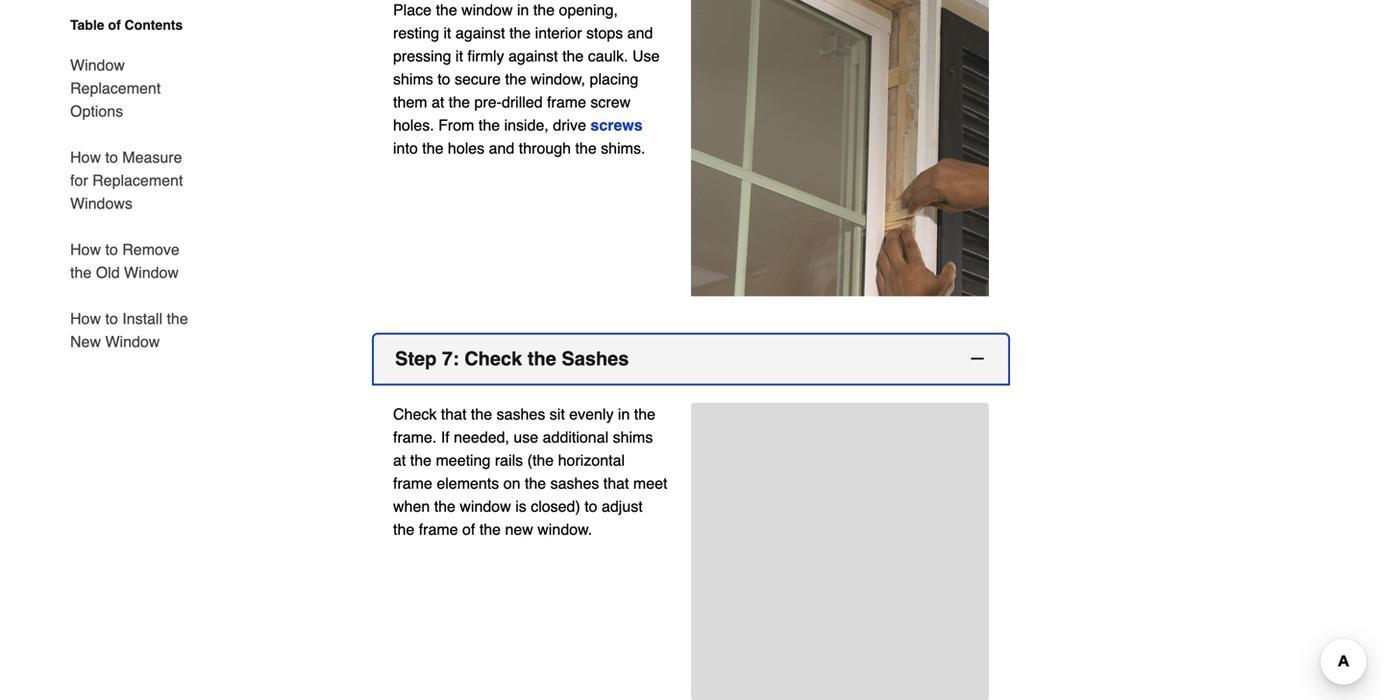 Task type: describe. For each thing, give the bounding box(es) containing it.
frame inside place the window in the opening, resting it against the interior stops and pressing it firmly against the caulk. use shims to secure the window, placing them at the pre-drilled frame screw holes. from the inside, drive
[[547, 93, 586, 111]]

the down pre-
[[479, 117, 500, 134]]

0 vertical spatial it
[[444, 24, 451, 42]]

window for remove
[[124, 264, 179, 282]]

at inside place the window in the opening, resting it against the interior stops and pressing it firmly against the caulk. use shims to secure the window, placing them at the pre-drilled frame screw holes. from the inside, drive
[[432, 93, 444, 111]]

1 vertical spatial frame
[[393, 475, 432, 493]]

0 vertical spatial replacement
[[70, 79, 161, 97]]

1 horizontal spatial against
[[509, 47, 558, 65]]

horizontal
[[558, 452, 625, 470]]

replacement inside how to measure for replacement windows
[[92, 172, 183, 189]]

1 vertical spatial it
[[456, 47, 463, 65]]

the down frame.
[[410, 452, 432, 470]]

is
[[515, 498, 527, 516]]

meet
[[633, 475, 668, 493]]

new
[[70, 333, 101, 351]]

the right place
[[436, 1, 457, 19]]

holes.
[[393, 117, 434, 134]]

minus image
[[968, 350, 987, 369]]

to inside place the window in the opening, resting it against the interior stops and pressing it firmly against the caulk. use shims to secure the window, placing them at the pre-drilled frame screw holes. from the inside, drive
[[438, 70, 450, 88]]

check inside button
[[465, 348, 522, 370]]

options
[[70, 102, 123, 120]]

rails
[[495, 452, 523, 470]]

windows
[[70, 195, 133, 212]]

the sashes of a window frame. image
[[691, 403, 989, 602]]

at inside check that the sashes sit evenly in the frame. if needed, use additional shims at the meeting rails (the horizontal frame elements on the sashes that meet when the window is closed) to adjust the frame of the new window.
[[393, 452, 406, 470]]

table
[[70, 17, 104, 33]]

the right evenly
[[634, 406, 656, 424]]

needed,
[[454, 429, 509, 447]]

additional
[[543, 429, 609, 447]]

how to install the new window link
[[70, 296, 199, 354]]

of inside check that the sashes sit evenly in the frame. if needed, use additional shims at the meeting rails (the horizontal frame elements on the sashes that meet when the window is closed) to adjust the frame of the new window.
[[462, 521, 475, 539]]

7:
[[442, 348, 459, 370]]

0 vertical spatial sashes
[[497, 406, 545, 424]]

closed)
[[531, 498, 580, 516]]

opening,
[[559, 1, 618, 19]]

frame.
[[393, 429, 437, 447]]

interior
[[535, 24, 582, 42]]

and inside place the window in the opening, resting it against the interior stops and pressing it firmly against the caulk. use shims to secure the window, placing them at the pre-drilled frame screw holes. from the inside, drive
[[627, 24, 653, 42]]

check inside check that the sashes sit evenly in the frame. if needed, use additional shims at the meeting rails (the horizontal frame elements on the sashes that meet when the window is closed) to adjust the frame of the new window.
[[393, 406, 437, 424]]

and inside screws into the holes and through the shims.
[[489, 140, 515, 157]]

how to install the new window
[[70, 310, 188, 351]]

table of contents
[[70, 17, 183, 33]]

adjust
[[602, 498, 643, 516]]

the down elements at the bottom left of the page
[[434, 498, 456, 516]]

1 vertical spatial sashes
[[550, 475, 599, 493]]

use
[[514, 429, 539, 447]]

the down when
[[393, 521, 415, 539]]

to for remove
[[105, 241, 118, 259]]

meeting
[[436, 452, 491, 470]]

placing
[[590, 70, 639, 88]]

the left interior
[[509, 24, 531, 42]]

place
[[393, 1, 432, 19]]

how for how to install the new window
[[70, 310, 101, 328]]

to inside check that the sashes sit evenly in the frame. if needed, use additional shims at the meeting rails (the horizontal frame elements on the sashes that meet when the window is closed) to adjust the frame of the new window.
[[585, 498, 597, 516]]

step
[[395, 348, 437, 370]]

use
[[633, 47, 660, 65]]

how to measure for replacement windows link
[[70, 135, 199, 227]]

measure
[[122, 149, 182, 166]]

inside,
[[504, 117, 549, 134]]

the right into
[[422, 140, 444, 157]]

secure
[[455, 70, 501, 88]]

shims inside place the window in the opening, resting it against the interior stops and pressing it firmly against the caulk. use shims to secure the window, placing them at the pre-drilled frame screw holes. from the inside, drive
[[393, 70, 433, 88]]

place the window in the opening, resting it against the interior stops and pressing it firmly against the caulk. use shims to secure the window, placing them at the pre-drilled frame screw holes. from the inside, drive
[[393, 1, 660, 134]]

how for how to remove the old window
[[70, 241, 101, 259]]

shims.
[[601, 140, 645, 157]]

window inside check that the sashes sit evenly in the frame. if needed, use additional shims at the meeting rails (the horizontal frame elements on the sashes that meet when the window is closed) to adjust the frame of the new window.
[[460, 498, 511, 516]]

window inside window replacement options
[[70, 56, 125, 74]]

table of contents element
[[55, 15, 199, 354]]

placing shims in a window to secure it. image
[[691, 0, 989, 297]]

contents
[[125, 17, 183, 33]]

how to remove the old window
[[70, 241, 180, 282]]

the down drive at the left top of the page
[[575, 140, 597, 157]]

the up needed,
[[471, 406, 492, 424]]



Task type: locate. For each thing, give the bounding box(es) containing it.
frame
[[547, 93, 586, 111], [393, 475, 432, 493], [419, 521, 458, 539]]

0 vertical spatial that
[[441, 406, 467, 424]]

to inside how to measure for replacement windows
[[105, 149, 118, 166]]

window inside the how to install the new window
[[105, 333, 160, 351]]

to inside how to remove the old window
[[105, 241, 118, 259]]

of down elements at the bottom left of the page
[[462, 521, 475, 539]]

1 vertical spatial replacement
[[92, 172, 183, 189]]

0 horizontal spatial shims
[[393, 70, 433, 88]]

1 vertical spatial that
[[603, 475, 629, 493]]

it left firmly
[[456, 47, 463, 65]]

and down inside,
[[489, 140, 515, 157]]

(the
[[527, 452, 554, 470]]

1 vertical spatial window
[[460, 498, 511, 516]]

if
[[441, 429, 450, 447]]

and
[[627, 24, 653, 42], [489, 140, 515, 157]]

2 vertical spatial how
[[70, 310, 101, 328]]

frame down when
[[419, 521, 458, 539]]

the left new
[[480, 521, 501, 539]]

against
[[456, 24, 505, 42], [509, 47, 558, 65]]

1 horizontal spatial sashes
[[550, 475, 599, 493]]

0 vertical spatial window
[[70, 56, 125, 74]]

1 horizontal spatial that
[[603, 475, 629, 493]]

0 vertical spatial and
[[627, 24, 653, 42]]

how up old
[[70, 241, 101, 259]]

firmly
[[468, 47, 504, 65]]

window,
[[531, 70, 586, 88]]

how up for
[[70, 149, 101, 166]]

frame up drive at the left top of the page
[[547, 93, 586, 111]]

the left sashes
[[528, 348, 556, 370]]

window inside place the window in the opening, resting it against the interior stops and pressing it firmly against the caulk. use shims to secure the window, placing them at the pre-drilled frame screw holes. from the inside, drive
[[462, 1, 513, 19]]

stops
[[586, 24, 623, 42]]

1 vertical spatial against
[[509, 47, 558, 65]]

0 vertical spatial in
[[517, 1, 529, 19]]

0 vertical spatial against
[[456, 24, 505, 42]]

0 horizontal spatial in
[[517, 1, 529, 19]]

to inside the how to install the new window
[[105, 310, 118, 328]]

against up firmly
[[456, 24, 505, 42]]

1 horizontal spatial check
[[465, 348, 522, 370]]

to left measure
[[105, 149, 118, 166]]

drive
[[553, 117, 586, 134]]

1 vertical spatial of
[[462, 521, 475, 539]]

on
[[503, 475, 521, 493]]

step 7: check the sashes button
[[374, 335, 1008, 384]]

1 vertical spatial and
[[489, 140, 515, 157]]

window up firmly
[[462, 1, 513, 19]]

screws
[[591, 117, 643, 134]]

in left opening,
[[517, 1, 529, 19]]

in inside check that the sashes sit evenly in the frame. if needed, use additional shims at the meeting rails (the horizontal frame elements on the sashes that meet when the window is closed) to adjust the frame of the new window.
[[618, 406, 630, 424]]

and up use
[[627, 24, 653, 42]]

when
[[393, 498, 430, 516]]

the left old
[[70, 264, 92, 282]]

window
[[70, 56, 125, 74], [124, 264, 179, 282], [105, 333, 160, 351]]

shims down evenly
[[613, 429, 653, 447]]

the inside the how to install the new window
[[167, 310, 188, 328]]

remove
[[122, 241, 180, 259]]

1 vertical spatial how
[[70, 241, 101, 259]]

at down frame.
[[393, 452, 406, 470]]

window for install
[[105, 333, 160, 351]]

how to remove the old window link
[[70, 227, 199, 296]]

frame up when
[[393, 475, 432, 493]]

resting
[[393, 24, 439, 42]]

old
[[96, 264, 120, 282]]

install
[[122, 310, 162, 328]]

to for install
[[105, 310, 118, 328]]

sit
[[550, 406, 565, 424]]

window replacement options link
[[70, 42, 199, 135]]

1 horizontal spatial at
[[432, 93, 444, 111]]

1 vertical spatial shims
[[613, 429, 653, 447]]

how inside the how to install the new window
[[70, 310, 101, 328]]

to down pressing
[[438, 70, 450, 88]]

how for how to measure for replacement windows
[[70, 149, 101, 166]]

the
[[436, 1, 457, 19], [533, 1, 555, 19], [509, 24, 531, 42], [562, 47, 584, 65], [505, 70, 527, 88], [449, 93, 470, 111], [479, 117, 500, 134], [422, 140, 444, 157], [575, 140, 597, 157], [70, 264, 92, 282], [167, 310, 188, 328], [528, 348, 556, 370], [471, 406, 492, 424], [634, 406, 656, 424], [410, 452, 432, 470], [525, 475, 546, 493], [434, 498, 456, 516], [393, 521, 415, 539], [480, 521, 501, 539]]

0 vertical spatial frame
[[547, 93, 586, 111]]

0 horizontal spatial it
[[444, 24, 451, 42]]

screw
[[591, 93, 631, 111]]

replacement down measure
[[92, 172, 183, 189]]

3 how from the top
[[70, 310, 101, 328]]

that up the adjust in the bottom left of the page
[[603, 475, 629, 493]]

from
[[438, 117, 474, 134]]

screws into the holes and through the shims.
[[393, 117, 645, 157]]

shims inside check that the sashes sit evenly in the frame. if needed, use additional shims at the meeting rails (the horizontal frame elements on the sashes that meet when the window is closed) to adjust the frame of the new window.
[[613, 429, 653, 447]]

screws link
[[591, 117, 643, 134]]

2 vertical spatial window
[[105, 333, 160, 351]]

0 vertical spatial window
[[462, 1, 513, 19]]

the right install
[[167, 310, 188, 328]]

shims up them
[[393, 70, 433, 88]]

1 horizontal spatial and
[[627, 24, 653, 42]]

window down install
[[105, 333, 160, 351]]

holes
[[448, 140, 485, 157]]

2 how from the top
[[70, 241, 101, 259]]

it right resting at the left top of page
[[444, 24, 451, 42]]

0 horizontal spatial sashes
[[497, 406, 545, 424]]

at right them
[[432, 93, 444, 111]]

how inside how to measure for replacement windows
[[70, 149, 101, 166]]

to
[[438, 70, 450, 88], [105, 149, 118, 166], [105, 241, 118, 259], [105, 310, 118, 328], [585, 498, 597, 516]]

the up drilled
[[505, 70, 527, 88]]

window replacement options
[[70, 56, 161, 120]]

replacement up options
[[70, 79, 161, 97]]

sashes up use
[[497, 406, 545, 424]]

1 vertical spatial check
[[393, 406, 437, 424]]

0 vertical spatial shims
[[393, 70, 433, 88]]

how to measure for replacement windows
[[70, 149, 183, 212]]

1 vertical spatial in
[[618, 406, 630, 424]]

1 horizontal spatial in
[[618, 406, 630, 424]]

of
[[108, 17, 121, 33], [462, 521, 475, 539]]

replacement
[[70, 79, 161, 97], [92, 172, 183, 189]]

0 vertical spatial of
[[108, 17, 121, 33]]

at
[[432, 93, 444, 111], [393, 452, 406, 470]]

caulk.
[[588, 47, 628, 65]]

how up "new"
[[70, 310, 101, 328]]

that up if
[[441, 406, 467, 424]]

0 horizontal spatial against
[[456, 24, 505, 42]]

check right 7:
[[465, 348, 522, 370]]

it
[[444, 24, 451, 42], [456, 47, 463, 65]]

the inside how to remove the old window
[[70, 264, 92, 282]]

into
[[393, 140, 418, 157]]

to left the adjust in the bottom left of the page
[[585, 498, 597, 516]]

check up frame.
[[393, 406, 437, 424]]

step 7: check the sashes
[[395, 348, 629, 370]]

2 vertical spatial frame
[[419, 521, 458, 539]]

sashes down horizontal
[[550, 475, 599, 493]]

drilled
[[502, 93, 543, 111]]

the inside button
[[528, 348, 556, 370]]

0 horizontal spatial check
[[393, 406, 437, 424]]

0 vertical spatial at
[[432, 93, 444, 111]]

pressing
[[393, 47, 451, 65]]

pre-
[[474, 93, 502, 111]]

new
[[505, 521, 533, 539]]

0 horizontal spatial and
[[489, 140, 515, 157]]

shims
[[393, 70, 433, 88], [613, 429, 653, 447]]

1 vertical spatial at
[[393, 452, 406, 470]]

the up interior
[[533, 1, 555, 19]]

evenly
[[569, 406, 614, 424]]

window down elements at the bottom left of the page
[[460, 498, 511, 516]]

window
[[462, 1, 513, 19], [460, 498, 511, 516]]

to up old
[[105, 241, 118, 259]]

check that the sashes sit evenly in the frame. if needed, use additional shims at the meeting rails (the horizontal frame elements on the sashes that meet when the window is closed) to adjust the frame of the new window.
[[393, 406, 668, 539]]

the right on
[[525, 475, 546, 493]]

1 horizontal spatial shims
[[613, 429, 653, 447]]

against up window,
[[509, 47, 558, 65]]

1 vertical spatial window
[[124, 264, 179, 282]]

1 horizontal spatial of
[[462, 521, 475, 539]]

for
[[70, 172, 88, 189]]

to left install
[[105, 310, 118, 328]]

in inside place the window in the opening, resting it against the interior stops and pressing it firmly against the caulk. use shims to secure the window, placing them at the pre-drilled frame screw holes. from the inside, drive
[[517, 1, 529, 19]]

that
[[441, 406, 467, 424], [603, 475, 629, 493]]

in right evenly
[[618, 406, 630, 424]]

sashes
[[497, 406, 545, 424], [550, 475, 599, 493]]

elements
[[437, 475, 499, 493]]

of right the "table"
[[108, 17, 121, 33]]

window down remove
[[124, 264, 179, 282]]

0 vertical spatial how
[[70, 149, 101, 166]]

check
[[465, 348, 522, 370], [393, 406, 437, 424]]

through
[[519, 140, 571, 157]]

them
[[393, 93, 427, 111]]

sashes
[[562, 348, 629, 370]]

0 horizontal spatial of
[[108, 17, 121, 33]]

0 horizontal spatial that
[[441, 406, 467, 424]]

how
[[70, 149, 101, 166], [70, 241, 101, 259], [70, 310, 101, 328]]

0 vertical spatial check
[[465, 348, 522, 370]]

1 how from the top
[[70, 149, 101, 166]]

window.
[[538, 521, 592, 539]]

to for measure
[[105, 149, 118, 166]]

window down the "table"
[[70, 56, 125, 74]]

the up from
[[449, 93, 470, 111]]

0 horizontal spatial at
[[393, 452, 406, 470]]

window inside how to remove the old window
[[124, 264, 179, 282]]

how inside how to remove the old window
[[70, 241, 101, 259]]

1 horizontal spatial it
[[456, 47, 463, 65]]

the down interior
[[562, 47, 584, 65]]

in
[[517, 1, 529, 19], [618, 406, 630, 424]]



Task type: vqa. For each thing, say whether or not it's contained in the screenshot.
GET
no



